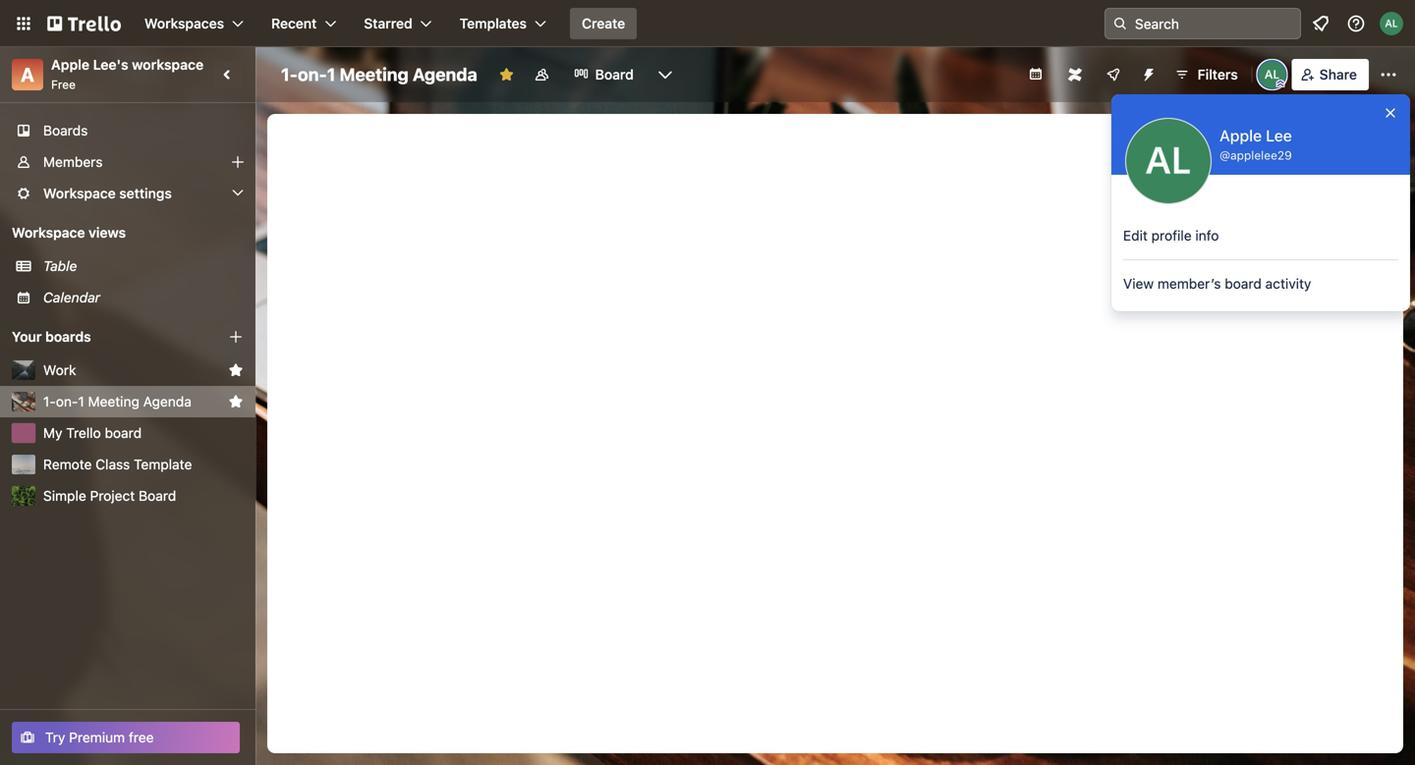 Task type: locate. For each thing, give the bounding box(es) containing it.
apple up the @
[[1220, 126, 1263, 145]]

work
[[43, 362, 76, 379]]

0 vertical spatial apple
[[51, 57, 90, 73]]

board
[[1225, 276, 1262, 292], [105, 425, 142, 441]]

0 horizontal spatial meeting
[[88, 394, 140, 410]]

template
[[134, 457, 192, 473]]

1 vertical spatial on-
[[56, 394, 78, 410]]

workspace navigation collapse icon image
[[214, 61, 242, 88]]

your
[[12, 329, 42, 345]]

1-
[[281, 64, 298, 85], [43, 394, 56, 410]]

starred icon image for work
[[228, 363, 244, 379]]

1 vertical spatial meeting
[[88, 394, 140, 410]]

a link
[[12, 59, 43, 90]]

edit profile info
[[1124, 228, 1220, 244]]

remote class template link
[[43, 455, 244, 475]]

0 horizontal spatial board
[[105, 425, 142, 441]]

0 horizontal spatial board
[[139, 488, 176, 504]]

simple project board link
[[43, 487, 244, 506]]

1 vertical spatial 1-
[[43, 394, 56, 410]]

0 vertical spatial on-
[[298, 64, 327, 85]]

meeting inside button
[[88, 394, 140, 410]]

apple lee's workspace link
[[51, 57, 204, 73]]

workspace settings
[[43, 185, 172, 202]]

0 vertical spatial board
[[596, 66, 634, 83]]

0 horizontal spatial apple lee (applelee29) image
[[1126, 118, 1212, 205]]

search image
[[1113, 16, 1129, 31]]

1 vertical spatial apple
[[1220, 126, 1263, 145]]

members
[[43, 154, 103, 170]]

workspace down members
[[43, 185, 116, 202]]

board left "activity"
[[1225, 276, 1262, 292]]

1 vertical spatial 1-on-1 meeting agenda
[[43, 394, 192, 410]]

apple lee @ applelee29
[[1220, 126, 1293, 162]]

0 vertical spatial starred icon image
[[228, 363, 244, 379]]

1 horizontal spatial 1
[[327, 64, 336, 85]]

board left customize views image
[[596, 66, 634, 83]]

1 starred icon image from the top
[[228, 363, 244, 379]]

on-
[[298, 64, 327, 85], [56, 394, 78, 410]]

board up remote class template
[[105, 425, 142, 441]]

0 vertical spatial meeting
[[340, 64, 409, 85]]

on- inside board name text field
[[298, 64, 327, 85]]

1 horizontal spatial board
[[596, 66, 634, 83]]

agenda
[[413, 64, 478, 85], [143, 394, 192, 410]]

1 up the trello
[[78, 394, 84, 410]]

filters
[[1198, 66, 1239, 83]]

workspaces button
[[133, 8, 256, 39]]

0 vertical spatial 1-
[[281, 64, 298, 85]]

1 vertical spatial workspace
[[12, 225, 85, 241]]

apple lee (applelee29) image
[[1259, 61, 1287, 88], [1126, 118, 1212, 205]]

activity
[[1266, 276, 1312, 292]]

apple lee (applelee29) image left the @
[[1126, 118, 1212, 205]]

workspace up table
[[12, 225, 85, 241]]

board down 'template'
[[139, 488, 176, 504]]

workspace views
[[12, 225, 126, 241]]

1- inside button
[[43, 394, 56, 410]]

1- up the my
[[43, 394, 56, 410]]

workspace
[[43, 185, 116, 202], [12, 225, 85, 241]]

views
[[89, 225, 126, 241]]

your boards with 5 items element
[[12, 325, 199, 349]]

1 horizontal spatial board
[[1225, 276, 1262, 292]]

1 vertical spatial board
[[105, 425, 142, 441]]

settings
[[119, 185, 172, 202]]

0 vertical spatial 1
[[327, 64, 336, 85]]

0 horizontal spatial apple
[[51, 57, 90, 73]]

on- down work
[[56, 394, 78, 410]]

Board name text field
[[271, 59, 487, 90]]

1 vertical spatial apple lee (applelee29) image
[[1126, 118, 1212, 205]]

edit
[[1124, 228, 1148, 244]]

0 vertical spatial apple lee (applelee29) image
[[1259, 61, 1287, 88]]

0 vertical spatial 1-on-1 meeting agenda
[[281, 64, 478, 85]]

workspace for workspace settings
[[43, 185, 116, 202]]

view member's board activity
[[1124, 276, 1312, 292]]

1 vertical spatial starred icon image
[[228, 394, 244, 410]]

boards
[[45, 329, 91, 345]]

open information menu image
[[1347, 14, 1367, 33]]

my trello board link
[[43, 424, 244, 443]]

meeting down starred
[[340, 64, 409, 85]]

1-on-1 meeting agenda down starred
[[281, 64, 478, 85]]

back to home image
[[47, 8, 121, 39]]

recent
[[271, 15, 317, 31]]

1-on-1 meeting agenda down work 'button'
[[43, 394, 192, 410]]

1 vertical spatial agenda
[[143, 394, 192, 410]]

share
[[1320, 66, 1358, 83]]

filters button
[[1169, 59, 1245, 90]]

remote class template
[[43, 457, 192, 473]]

1
[[327, 64, 336, 85], [78, 394, 84, 410]]

star or unstar board image
[[499, 67, 515, 83]]

1-on-1 meeting agenda inside board name text field
[[281, 64, 478, 85]]

apple up the "free"
[[51, 57, 90, 73]]

0 horizontal spatial 1-on-1 meeting agenda
[[43, 394, 192, 410]]

create
[[582, 15, 626, 31]]

1 horizontal spatial on-
[[298, 64, 327, 85]]

1 horizontal spatial 1-
[[281, 64, 298, 85]]

agenda up my trello board link
[[143, 394, 192, 410]]

starred icon image
[[228, 363, 244, 379], [228, 394, 244, 410]]

trello
[[66, 425, 101, 441]]

apple lee (applelee29) image right filters
[[1259, 61, 1287, 88]]

apple inside apple lee's workspace free
[[51, 57, 90, 73]]

1 horizontal spatial apple
[[1220, 126, 1263, 145]]

1-on-1 meeting agenda
[[281, 64, 478, 85], [43, 394, 192, 410]]

on- down recent popup button
[[298, 64, 327, 85]]

agenda left star or unstar board 'image'
[[413, 64, 478, 85]]

templates button
[[448, 8, 559, 39]]

1-on-1 meeting agenda button
[[43, 392, 220, 412]]

@
[[1220, 148, 1231, 162]]

add board image
[[228, 329, 244, 345]]

apple inside apple lee @ applelee29
[[1220, 126, 1263, 145]]

1 vertical spatial 1
[[78, 394, 84, 410]]

0 horizontal spatial agenda
[[143, 394, 192, 410]]

1 horizontal spatial meeting
[[340, 64, 409, 85]]

1 inside board name text field
[[327, 64, 336, 85]]

0 vertical spatial workspace
[[43, 185, 116, 202]]

0 horizontal spatial 1
[[78, 394, 84, 410]]

1 horizontal spatial apple lee (applelee29) image
[[1259, 61, 1287, 88]]

board
[[596, 66, 634, 83], [139, 488, 176, 504]]

2 starred icon image from the top
[[228, 394, 244, 410]]

workspaces
[[145, 15, 224, 31]]

your boards
[[12, 329, 91, 345]]

apple
[[51, 57, 90, 73], [1220, 126, 1263, 145]]

1 horizontal spatial agenda
[[413, 64, 478, 85]]

0 horizontal spatial 1-
[[43, 394, 56, 410]]

create button
[[570, 8, 637, 39]]

0 horizontal spatial on-
[[56, 394, 78, 410]]

meeting
[[340, 64, 409, 85], [88, 394, 140, 410]]

workspace inside popup button
[[43, 185, 116, 202]]

power ups image
[[1106, 67, 1122, 83]]

1- down "recent" on the left top of page
[[281, 64, 298, 85]]

meeting down work 'button'
[[88, 394, 140, 410]]

0 vertical spatial agenda
[[413, 64, 478, 85]]

members link
[[0, 147, 256, 178]]

0 vertical spatial board
[[1225, 276, 1262, 292]]

1 down recent popup button
[[327, 64, 336, 85]]

1 horizontal spatial 1-on-1 meeting agenda
[[281, 64, 478, 85]]

primary element
[[0, 0, 1416, 47]]



Task type: vqa. For each thing, say whether or not it's contained in the screenshot.
Search "Field"
yes



Task type: describe. For each thing, give the bounding box(es) containing it.
starred
[[364, 15, 413, 31]]

board link
[[562, 59, 646, 90]]

apple lee (applelee29) image
[[1381, 12, 1404, 35]]

1-on-1 meeting agenda inside button
[[43, 394, 192, 410]]

1- inside board name text field
[[281, 64, 298, 85]]

meeting inside board name text field
[[340, 64, 409, 85]]

templates
[[460, 15, 527, 31]]

table
[[43, 258, 77, 274]]

starred button
[[352, 8, 444, 39]]

lee
[[1267, 126, 1293, 145]]

member's
[[1158, 276, 1222, 292]]

recent button
[[260, 8, 348, 39]]

calendar
[[43, 290, 100, 306]]

try
[[45, 730, 65, 746]]

try premium free
[[45, 730, 154, 746]]

show menu image
[[1380, 65, 1399, 85]]

boards
[[43, 122, 88, 139]]

class
[[96, 457, 130, 473]]

apple for lee's
[[51, 57, 90, 73]]

0 notifications image
[[1310, 12, 1333, 35]]

board for member's
[[1225, 276, 1262, 292]]

1 inside button
[[78, 394, 84, 410]]

apple for lee
[[1220, 126, 1263, 145]]

calendar power-up image
[[1028, 66, 1044, 82]]

boards link
[[0, 115, 256, 147]]

applelee29
[[1231, 148, 1293, 162]]

workspace
[[132, 57, 204, 73]]

lee's
[[93, 57, 128, 73]]

view
[[1124, 276, 1154, 292]]

starred icon image for 1-on-1 meeting agenda
[[228, 394, 244, 410]]

automation image
[[1133, 59, 1161, 87]]

close image
[[1383, 105, 1399, 121]]

board for trello
[[105, 425, 142, 441]]

table link
[[43, 257, 244, 276]]

free
[[129, 730, 154, 746]]

Search field
[[1129, 9, 1301, 38]]

this member is an admin of this board. image
[[1277, 80, 1286, 88]]

workspace settings button
[[0, 178, 256, 209]]

try premium free button
[[12, 723, 240, 754]]

work button
[[43, 361, 220, 381]]

my
[[43, 425, 62, 441]]

customize views image
[[656, 65, 675, 85]]

remote
[[43, 457, 92, 473]]

calendar link
[[43, 288, 244, 308]]

1 vertical spatial board
[[139, 488, 176, 504]]

confluence icon image
[[1069, 68, 1082, 82]]

agenda inside board name text field
[[413, 64, 478, 85]]

simple
[[43, 488, 86, 504]]

workspace for workspace views
[[12, 225, 85, 241]]

my trello board
[[43, 425, 142, 441]]

simple project board
[[43, 488, 176, 504]]

agenda inside button
[[143, 394, 192, 410]]

premium
[[69, 730, 125, 746]]

profile
[[1152, 228, 1192, 244]]

on- inside button
[[56, 394, 78, 410]]

a
[[21, 63, 34, 86]]

free
[[51, 78, 76, 91]]

share button
[[1293, 59, 1370, 90]]

info
[[1196, 228, 1220, 244]]

project
[[90, 488, 135, 504]]

apple lee's workspace free
[[51, 57, 204, 91]]

workspace visible image
[[535, 67, 550, 83]]



